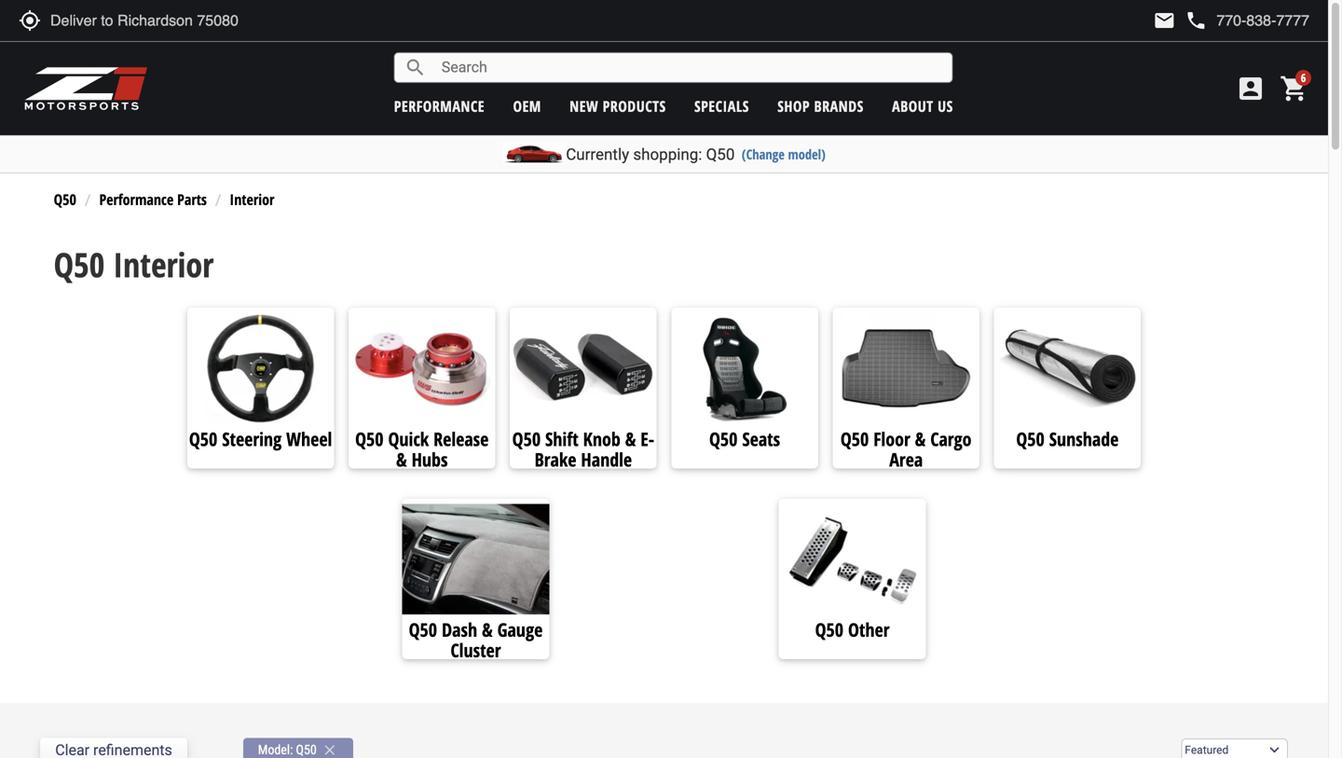 Task type: describe. For each thing, give the bounding box(es) containing it.
(change model) link
[[742, 145, 826, 163]]

q50 for q50 quick release & hubs
[[355, 426, 384, 452]]

q50 other link
[[779, 617, 926, 643]]

cluster
[[451, 637, 501, 663]]

brands
[[815, 96, 864, 116]]

q50 for q50 shift knob & e- brake handle
[[513, 426, 541, 452]]

quick
[[388, 426, 429, 452]]

e-
[[641, 426, 655, 452]]

oem
[[513, 96, 542, 116]]

knob
[[583, 426, 621, 452]]

floor
[[874, 426, 911, 452]]

about us link
[[893, 96, 954, 116]]

& inside q50 quick release & hubs
[[396, 447, 407, 472]]

dash
[[442, 617, 478, 643]]

specials
[[695, 96, 750, 116]]

& inside the q50 floor & cargo area
[[915, 426, 926, 452]]

shopping:
[[634, 145, 703, 164]]

account_box
[[1237, 74, 1266, 104]]

q50 quick release & hubs
[[355, 426, 489, 472]]

performance parts
[[99, 189, 207, 209]]

z1 motorsports logo image
[[23, 65, 149, 112]]

other
[[849, 617, 890, 643]]

q50 sunshade link
[[995, 426, 1142, 452]]

model:
[[258, 742, 293, 758]]

q50 link
[[54, 189, 76, 209]]

cargo
[[931, 426, 972, 452]]

steering
[[222, 426, 282, 452]]

q50 shift knob & e- brake handle link
[[510, 426, 657, 472]]

shopping_cart
[[1280, 74, 1310, 104]]

wheel
[[286, 426, 332, 452]]

q50 for q50 seats
[[710, 426, 738, 452]]

brake
[[535, 447, 577, 472]]

my_location
[[19, 9, 41, 32]]

q50 seats link
[[672, 426, 819, 452]]

(change
[[742, 145, 785, 163]]

q50 floor & cargo area
[[841, 426, 972, 472]]

us
[[938, 96, 954, 116]]

q50 steering wheel link
[[187, 426, 334, 452]]

q50 quick release & hubs link
[[349, 426, 496, 472]]

performance
[[99, 189, 174, 209]]

mail
[[1154, 9, 1176, 32]]

model: q50
[[258, 742, 317, 758]]

mail phone
[[1154, 9, 1208, 32]]

parts
[[177, 189, 207, 209]]

q50 dash & gauge cluster link
[[403, 617, 550, 663]]

q50 for q50 floor & cargo area
[[841, 426, 869, 452]]

area
[[890, 447, 923, 472]]

seats
[[743, 426, 781, 452]]

products
[[603, 96, 666, 116]]



Task type: locate. For each thing, give the bounding box(es) containing it.
q50 left dash
[[409, 617, 437, 643]]

phone link
[[1186, 9, 1310, 32]]

q50 left steering
[[189, 426, 218, 452]]

q50 steering wheel
[[189, 426, 332, 452]]

1 horizontal spatial interior
[[230, 189, 275, 209]]

q50 interior
[[54, 242, 214, 287]]

shop brands link
[[778, 96, 864, 116]]

q50 left other
[[816, 617, 844, 643]]

handle
[[581, 447, 632, 472]]

q50 sunshade
[[1017, 426, 1119, 452]]

q50 left (change
[[707, 145, 735, 164]]

new products
[[570, 96, 666, 116]]

0 horizontal spatial interior
[[113, 242, 214, 287]]

q50 left shift
[[513, 426, 541, 452]]

q50 inside the q50 floor & cargo area
[[841, 426, 869, 452]]

& inside 'q50 dash & gauge cluster'
[[482, 617, 493, 643]]

&
[[625, 426, 636, 452], [915, 426, 926, 452], [396, 447, 407, 472], [482, 617, 493, 643]]

q50 for q50 dash & gauge cluster
[[409, 617, 437, 643]]

specials link
[[695, 96, 750, 116]]

performance link
[[394, 96, 485, 116]]

& inside q50 shift knob & e- brake handle
[[625, 426, 636, 452]]

q50 left performance
[[54, 189, 76, 209]]

q50 down q50 link
[[54, 242, 105, 287]]

about
[[893, 96, 934, 116]]

& left hubs
[[396, 447, 407, 472]]

q50 dash & gauge cluster
[[409, 617, 543, 663]]

mail link
[[1154, 9, 1176, 32]]

q50 for q50 other
[[816, 617, 844, 643]]

q50 other
[[816, 617, 890, 643]]

sunshade
[[1050, 426, 1119, 452]]

shopping_cart link
[[1276, 74, 1310, 104]]

Search search field
[[427, 53, 953, 82]]

shift
[[546, 426, 579, 452]]

0 vertical spatial interior
[[230, 189, 275, 209]]

& right floor on the right of page
[[915, 426, 926, 452]]

q50 seats
[[710, 426, 781, 452]]

performance parts link
[[99, 189, 207, 209]]

release
[[434, 426, 489, 452]]

interior link
[[230, 189, 275, 209]]

q50 for q50 interior
[[54, 242, 105, 287]]

q50 for q50 steering wheel
[[189, 426, 218, 452]]

q50 floor & cargo area link
[[833, 426, 980, 472]]

shop
[[778, 96, 810, 116]]

search
[[404, 56, 427, 79]]

q50 shift knob & e- brake handle
[[513, 426, 655, 472]]

1 vertical spatial interior
[[113, 242, 214, 287]]

q50
[[707, 145, 735, 164], [54, 189, 76, 209], [54, 242, 105, 287], [189, 426, 218, 452], [355, 426, 384, 452], [513, 426, 541, 452], [710, 426, 738, 452], [841, 426, 869, 452], [1017, 426, 1045, 452], [409, 617, 437, 643], [816, 617, 844, 643], [296, 742, 317, 758]]

q50 inside 'q50 dash & gauge cluster'
[[409, 617, 437, 643]]

q50 right model:
[[296, 742, 317, 758]]

phone
[[1186, 9, 1208, 32]]

& right dash
[[482, 617, 493, 643]]

q50 for q50 link
[[54, 189, 76, 209]]

q50 left quick
[[355, 426, 384, 452]]

interior down performance parts
[[113, 242, 214, 287]]

currently
[[566, 145, 630, 164]]

currently shopping: q50 (change model)
[[566, 145, 826, 164]]

new
[[570, 96, 599, 116]]

q50 left sunshade
[[1017, 426, 1045, 452]]

q50 left floor on the right of page
[[841, 426, 869, 452]]

hubs
[[412, 447, 448, 472]]

q50 inside q50 shift knob & e- brake handle
[[513, 426, 541, 452]]

interior
[[230, 189, 275, 209], [113, 242, 214, 287]]

account_box link
[[1232, 74, 1271, 104]]

oem link
[[513, 96, 542, 116]]

model)
[[788, 145, 826, 163]]

about us
[[893, 96, 954, 116]]

q50 left seats
[[710, 426, 738, 452]]

q50 inside q50 quick release & hubs
[[355, 426, 384, 452]]

shop brands
[[778, 96, 864, 116]]

interior right parts
[[230, 189, 275, 209]]

gauge
[[498, 617, 543, 643]]

& left e-
[[625, 426, 636, 452]]

q50 for q50 sunshade
[[1017, 426, 1045, 452]]

performance
[[394, 96, 485, 116]]

new products link
[[570, 96, 666, 116]]



Task type: vqa. For each thing, say whether or not it's contained in the screenshot.
'the'
no



